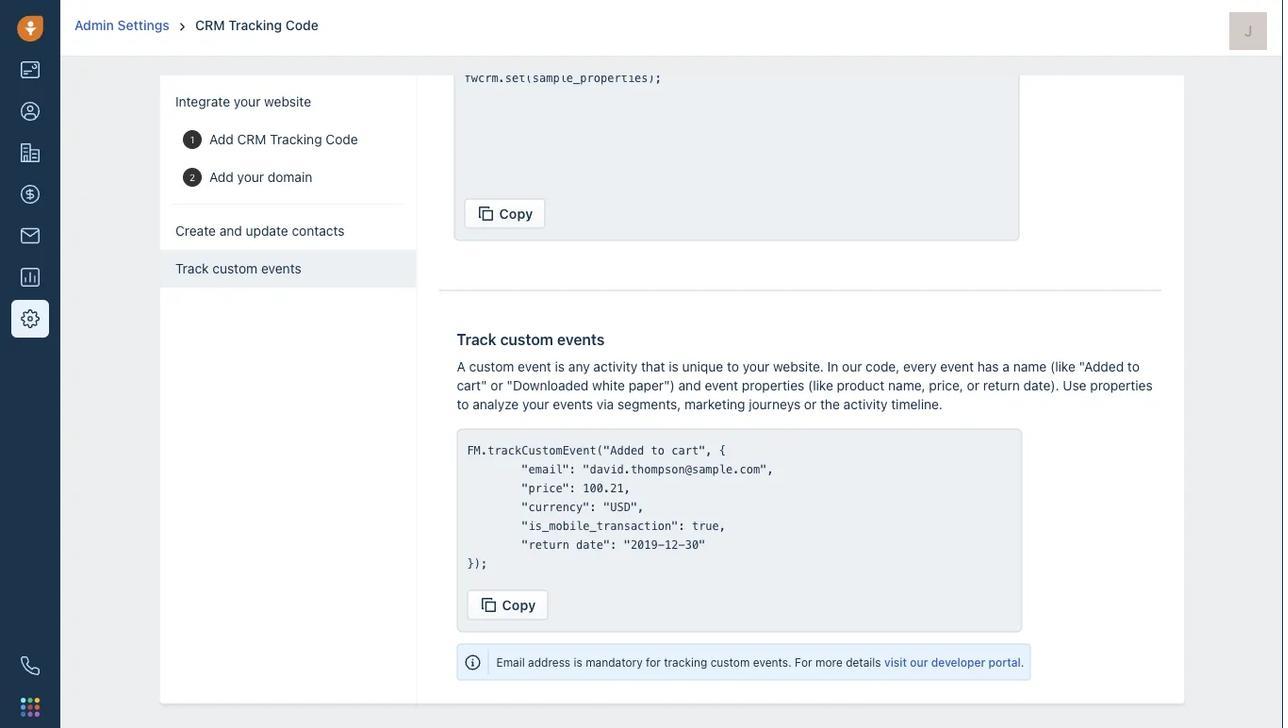 Task type: vqa. For each thing, say whether or not it's contained in the screenshot.
Check how their trial is going, see if they need help, answer open questions from previous meeting.
no



Task type: locate. For each thing, give the bounding box(es) containing it.
domain
[[267, 169, 312, 185]]

add right 1
[[209, 132, 233, 147]]

a
[[457, 359, 465, 374]]

add
[[209, 132, 233, 147], [209, 169, 233, 185]]

your
[[233, 94, 260, 109], [237, 169, 264, 185], [743, 359, 769, 374], [522, 397, 549, 412]]

1 vertical spatial and
[[678, 378, 701, 393]]

our right in
[[842, 359, 862, 374]]

is left the any
[[555, 359, 565, 374]]

tracking up domain
[[270, 132, 322, 147]]

your up journeys
[[743, 359, 769, 374]]

1 vertical spatial crm
[[237, 132, 266, 147]]

marketing
[[684, 397, 745, 412]]

"added
[[1079, 359, 1124, 374]]

0 horizontal spatial properties
[[742, 378, 804, 393]]

0 vertical spatial activity
[[593, 359, 637, 374]]

or up analyze at the left bottom of page
[[490, 378, 503, 393]]

is right address
[[574, 656, 582, 670]]

events.
[[753, 656, 792, 670]]

0 horizontal spatial is
[[555, 359, 565, 374]]

0 horizontal spatial event
[[518, 359, 551, 374]]

add for add your domain
[[209, 169, 233, 185]]

or left "the"
[[804, 397, 817, 412]]

properties down "added
[[1090, 378, 1153, 393]]

0 horizontal spatial our
[[842, 359, 862, 374]]

0 horizontal spatial and
[[219, 223, 242, 239]]

a custom event is any activity that is unique to your website. in our code, every event has a name (like "added to cart" or "downloaded white paper") and event properties (like product name, price, or return date). use properties to analyze your events via segments, marketing journeys or the activity timeline.
[[457, 359, 1153, 412]]

custom left events.
[[710, 656, 750, 670]]

visit our developer portal link
[[884, 656, 1021, 670]]

your left the website
[[233, 94, 260, 109]]

create and update contacts
[[175, 223, 344, 239]]

properties
[[742, 378, 804, 393], [1090, 378, 1153, 393]]

copy for the topmost copy button
[[499, 206, 533, 222]]

admin settings link
[[75, 17, 173, 33]]

1 horizontal spatial track
[[457, 331, 496, 349]]

1 properties from the left
[[742, 378, 804, 393]]

(like up "the"
[[808, 378, 833, 393]]

0 vertical spatial (like
[[1050, 359, 1076, 374]]

0 vertical spatial copy button
[[464, 199, 545, 229]]

code
[[286, 17, 319, 33], [325, 132, 358, 147]]

track down create in the top left of the page
[[175, 261, 209, 276]]

email
[[496, 656, 525, 670]]

1 horizontal spatial event
[[705, 378, 738, 393]]

0 vertical spatial our
[[842, 359, 862, 374]]

event up marketing
[[705, 378, 738, 393]]

1 vertical spatial code
[[325, 132, 358, 147]]

and
[[219, 223, 242, 239], [678, 378, 701, 393]]

crm right settings
[[195, 17, 225, 33]]

1 horizontal spatial crm
[[237, 132, 266, 147]]

to
[[727, 359, 739, 374], [1128, 359, 1140, 374], [457, 397, 469, 412]]

1
[[190, 134, 194, 145]]

website.
[[773, 359, 824, 374]]

2 properties from the left
[[1090, 378, 1153, 393]]

our inside a custom event is any activity that is unique to your website. in our code, every event has a name (like "added to cart" or "downloaded white paper") and event properties (like product name, price, or return date). use properties to analyze your events via segments, marketing journeys or the activity timeline.
[[842, 359, 862, 374]]

1 horizontal spatial and
[[678, 378, 701, 393]]

copy
[[499, 206, 533, 222], [502, 598, 536, 613]]

every
[[903, 359, 937, 374]]

events down "downloaded
[[553, 397, 593, 412]]

or down has
[[967, 378, 980, 393]]

1 horizontal spatial properties
[[1090, 378, 1153, 393]]

journeys
[[749, 397, 800, 412]]

0 horizontal spatial code
[[286, 17, 319, 33]]

0 vertical spatial tracking
[[228, 17, 282, 33]]

tracking
[[228, 17, 282, 33], [270, 132, 322, 147]]

is right that
[[669, 359, 678, 374]]

update
[[245, 223, 288, 239]]

0 vertical spatial events
[[261, 261, 301, 276]]

(like
[[1050, 359, 1076, 374], [808, 378, 833, 393]]

1 vertical spatial track
[[457, 331, 496, 349]]

our
[[842, 359, 862, 374], [910, 656, 928, 670]]

track up a
[[457, 331, 496, 349]]

unique
[[682, 359, 723, 374]]

that
[[641, 359, 665, 374]]

copy button
[[464, 199, 545, 229], [467, 590, 548, 621]]

track custom events
[[175, 261, 301, 276], [457, 331, 604, 349]]

track custom events up "downloaded
[[457, 331, 604, 349]]

0 vertical spatial track
[[175, 261, 209, 276]]

custom up the cart" on the bottom of page
[[469, 359, 514, 374]]

for
[[795, 656, 812, 670]]

2 horizontal spatial or
[[967, 378, 980, 393]]

to right "added
[[1128, 359, 1140, 374]]

(like up the use on the bottom right of the page
[[1050, 359, 1076, 374]]

0 vertical spatial crm
[[195, 17, 225, 33]]

"downloaded
[[506, 378, 588, 393]]

crm
[[195, 17, 225, 33], [237, 132, 266, 147]]

event up "downloaded
[[518, 359, 551, 374]]

1 horizontal spatial or
[[804, 397, 817, 412]]

0 horizontal spatial (like
[[808, 378, 833, 393]]

1 add from the top
[[209, 132, 233, 147]]

properties up journeys
[[742, 378, 804, 393]]

0 vertical spatial add
[[209, 132, 233, 147]]

activity down product
[[843, 397, 888, 412]]

track custom events down create and update contacts
[[175, 261, 301, 276]]

to right unique
[[727, 359, 739, 374]]

date).
[[1024, 378, 1059, 393]]

and right create in the top left of the page
[[219, 223, 242, 239]]

crm down integrate your website
[[237, 132, 266, 147]]

1 horizontal spatial our
[[910, 656, 928, 670]]

phone element
[[11, 647, 49, 685]]

event up 'price,'
[[940, 359, 974, 374]]

return
[[983, 378, 1020, 393]]

custom
[[212, 261, 257, 276], [500, 331, 553, 349], [469, 359, 514, 374], [710, 656, 750, 670]]

1 horizontal spatial track custom events
[[457, 331, 604, 349]]

None text field
[[464, 0, 1009, 182], [467, 441, 1012, 573], [464, 0, 1009, 182], [467, 441, 1012, 573]]

events down update
[[261, 261, 301, 276]]

2
[[189, 172, 195, 183]]

integrate your website
[[175, 94, 311, 109]]

custom up "downloaded
[[500, 331, 553, 349]]

1 vertical spatial activity
[[843, 397, 888, 412]]

add right 2
[[209, 169, 233, 185]]

custom down create and update contacts
[[212, 261, 257, 276]]

1 vertical spatial tracking
[[270, 132, 322, 147]]

1 vertical spatial our
[[910, 656, 928, 670]]

1 horizontal spatial activity
[[843, 397, 888, 412]]

2 add from the top
[[209, 169, 233, 185]]

1 vertical spatial add
[[209, 169, 233, 185]]

events up the any
[[557, 331, 604, 349]]

add your domain
[[209, 169, 312, 185]]

our right visit
[[910, 656, 928, 670]]

events inside a custom event is any activity that is unique to your website. in our code, every event has a name (like "added to cart" or "downloaded white paper") and event properties (like product name, price, or return date). use properties to analyze your events via segments, marketing journeys or the activity timeline.
[[553, 397, 593, 412]]

2 vertical spatial events
[[553, 397, 593, 412]]

via
[[596, 397, 614, 412]]

event
[[518, 359, 551, 374], [940, 359, 974, 374], [705, 378, 738, 393]]

is
[[555, 359, 565, 374], [669, 359, 678, 374], [574, 656, 582, 670]]

1 vertical spatial events
[[557, 331, 604, 349]]

or
[[490, 378, 503, 393], [967, 378, 980, 393], [804, 397, 817, 412]]

2 horizontal spatial event
[[940, 359, 974, 374]]

0 vertical spatial track custom events
[[175, 261, 301, 276]]

1 vertical spatial (like
[[808, 378, 833, 393]]

to down the cart" on the bottom of page
[[457, 397, 469, 412]]

1 vertical spatial copy
[[502, 598, 536, 613]]

and down unique
[[678, 378, 701, 393]]

your down "downloaded
[[522, 397, 549, 412]]

0 vertical spatial copy
[[499, 206, 533, 222]]

2 horizontal spatial is
[[669, 359, 678, 374]]

events
[[261, 261, 301, 276], [557, 331, 604, 349], [553, 397, 593, 412]]

activity
[[593, 359, 637, 374], [843, 397, 888, 412]]

add for add crm tracking code
[[209, 132, 233, 147]]

track
[[175, 261, 209, 276], [457, 331, 496, 349]]

activity up white
[[593, 359, 637, 374]]

tracking up integrate your website
[[228, 17, 282, 33]]



Task type: describe. For each thing, give the bounding box(es) containing it.
name
[[1013, 359, 1047, 374]]

add crm tracking code
[[209, 132, 358, 147]]

freshworks switcher image
[[21, 698, 40, 717]]

and inside a custom event is any activity that is unique to your website. in our code, every event has a name (like "added to cart" or "downloaded white paper") and event properties (like product name, price, or return date). use properties to analyze your events via segments, marketing journeys or the activity timeline.
[[678, 378, 701, 393]]

the
[[820, 397, 840, 412]]

your left domain
[[237, 169, 264, 185]]

details
[[846, 656, 881, 670]]

crm tracking code
[[195, 17, 319, 33]]

a
[[1003, 359, 1010, 374]]

product
[[837, 378, 885, 393]]

phone image
[[21, 656, 40, 675]]

price,
[[929, 378, 963, 393]]

admin settings
[[75, 17, 169, 33]]

for
[[646, 656, 661, 670]]

name,
[[888, 378, 925, 393]]

any
[[568, 359, 590, 374]]

1 vertical spatial track custom events
[[457, 331, 604, 349]]

custom inside a custom event is any activity that is unique to your website. in our code, every event has a name (like "added to cart" or "downloaded white paper") and event properties (like product name, price, or return date). use properties to analyze your events via segments, marketing journeys or the activity timeline.
[[469, 359, 514, 374]]

contacts
[[291, 223, 344, 239]]

visit
[[884, 656, 907, 670]]

0 horizontal spatial activity
[[593, 359, 637, 374]]

analyze
[[472, 397, 519, 412]]

1 horizontal spatial is
[[574, 656, 582, 670]]

white
[[592, 378, 625, 393]]

use
[[1063, 378, 1087, 393]]

.
[[1021, 656, 1024, 670]]

email address is mandatory for tracking custom events. for more details visit our developer portal .
[[496, 656, 1024, 670]]

1 horizontal spatial code
[[325, 132, 358, 147]]

tracking
[[664, 656, 707, 670]]

0 vertical spatial and
[[219, 223, 242, 239]]

0 horizontal spatial or
[[490, 378, 503, 393]]

0 horizontal spatial track
[[175, 261, 209, 276]]

portal
[[989, 656, 1021, 670]]

copy for the bottommost copy button
[[502, 598, 536, 613]]

0 horizontal spatial crm
[[195, 17, 225, 33]]

0 vertical spatial code
[[286, 17, 319, 33]]

code,
[[866, 359, 900, 374]]

paper")
[[628, 378, 675, 393]]

0 horizontal spatial track custom events
[[175, 261, 301, 276]]

2 horizontal spatial to
[[1128, 359, 1140, 374]]

has
[[977, 359, 999, 374]]

1 vertical spatial copy button
[[467, 590, 548, 621]]

timeline.
[[891, 397, 943, 412]]

in
[[827, 359, 838, 374]]

mandatory
[[585, 656, 643, 670]]

settings
[[118, 17, 169, 33]]

cart"
[[457, 378, 487, 393]]

integrate
[[175, 94, 230, 109]]

website
[[264, 94, 311, 109]]

developer
[[931, 656, 986, 670]]

more
[[815, 656, 843, 670]]

segments,
[[617, 397, 681, 412]]

1 horizontal spatial to
[[727, 359, 739, 374]]

address
[[528, 656, 570, 670]]

1 horizontal spatial (like
[[1050, 359, 1076, 374]]

admin
[[75, 17, 114, 33]]

0 horizontal spatial to
[[457, 397, 469, 412]]

create
[[175, 223, 215, 239]]



